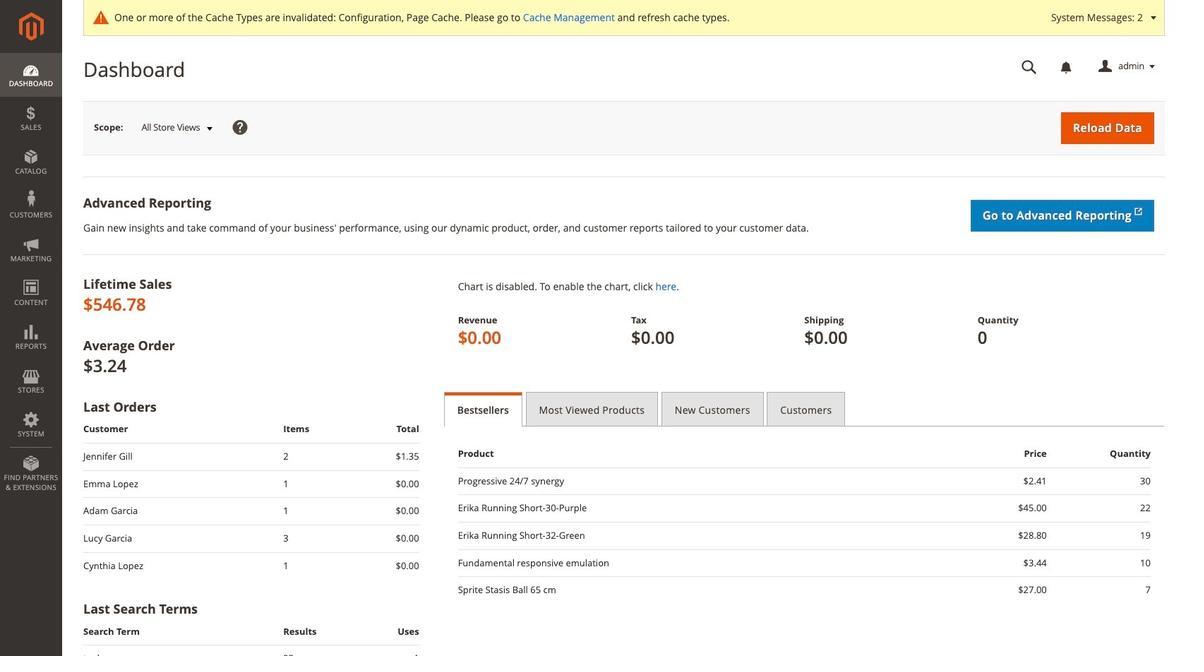 Task type: locate. For each thing, give the bounding box(es) containing it.
menu bar
[[0, 53, 62, 500]]

tab list
[[444, 392, 1165, 427]]

None text field
[[1012, 54, 1048, 79]]



Task type: vqa. For each thing, say whether or not it's contained in the screenshot.
tab list
yes



Task type: describe. For each thing, give the bounding box(es) containing it.
magento admin panel image
[[19, 12, 43, 41]]



